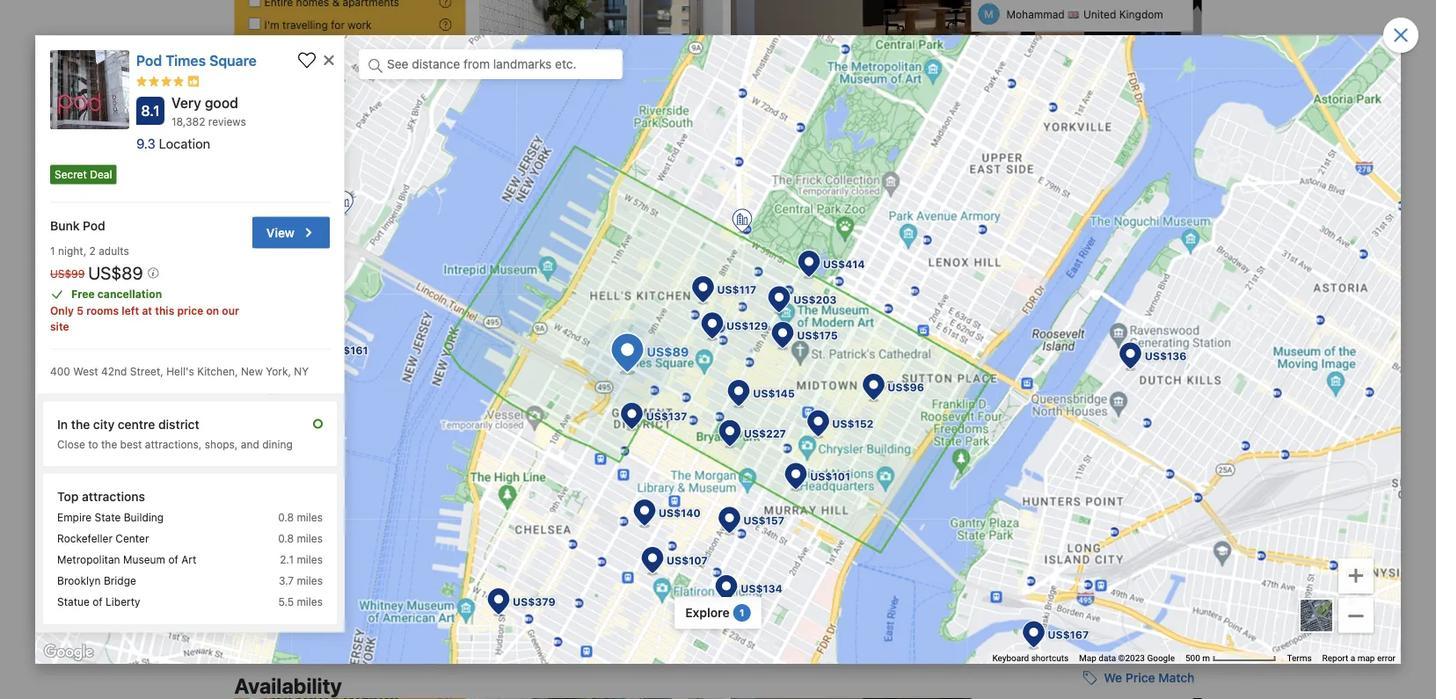 Task type: vqa. For each thing, say whether or not it's contained in the screenshot.


Task type: locate. For each thing, give the bounding box(es) containing it.
hour inside located 400 metres from restaurant row in new york, pod times square features a restaurant, bar and free wifi throughout the property. rooms are equipped with a flat-screen tv. certain units include a seating area where you can relax. the rooms are equipped with a private bathroom fitted with a shower. for your comfort, you will find free toiletries and a hairdryer. you will find a 24-hour front desk at the property. times square is 600 metres from pod times square, while jacob k. javits convention center is 800 metres away. the nearest airport is laguardia airport, 10 km from the property.
[[336, 410, 362, 424]]

1 vertical spatial the
[[269, 462, 291, 477]]

york, for situated in the real heart of new york, this hotel has an excellent location score of 9.3
[[1142, 345, 1168, 358]]

0.8 up the popular
[[278, 512, 294, 524]]

restaurant,
[[715, 286, 777, 301]]

real
[[1047, 345, 1067, 358]]

0 horizontal spatial 400
[[50, 366, 70, 378]]

600
[[328, 445, 351, 459]]

from up laguardia
[[397, 445, 423, 459]]

miles right 2.1
[[297, 554, 323, 566]]

square up nearest
[[272, 445, 312, 459]]

0 horizontal spatial this
[[155, 305, 174, 317]]

an
[[1041, 363, 1054, 376]]

1 horizontal spatial us$89
[[647, 345, 689, 359]]

0.8 for rockefeller center
[[278, 533, 294, 545]]

center inside map view dialog
[[116, 533, 149, 545]]

0 horizontal spatial square
[[209, 52, 257, 69]]

united
[[1084, 8, 1117, 21]]

hairdryer.
[[234, 374, 288, 389]]

new inside situated in the real heart of new york, this hotel has an excellent location score of 9.3
[[1115, 345, 1138, 358]]

the inside button
[[1052, 518, 1071, 533]]

the up the toiletries
[[801, 339, 823, 354]]

laguardia
[[393, 462, 451, 477]]

square left features
[[612, 286, 652, 301]]

24- up '600'
[[316, 410, 336, 424]]

person
[[608, 492, 647, 507]]

2 horizontal spatial property.
[[589, 462, 640, 477]]

us$134
[[741, 582, 783, 595]]

us$117
[[717, 283, 757, 296]]

stay!
[[1063, 319, 1094, 333]]

1 miles from the top
[[297, 512, 323, 524]]

bunk
[[50, 218, 80, 232]]

for left work
[[331, 18, 345, 31]]

times up away.
[[234, 445, 269, 459]]

new for situated in the real heart of new york, this hotel has an excellent location score of 9.3
[[1115, 345, 1138, 358]]

0 horizontal spatial hotel
[[989, 363, 1016, 376]]

view
[[266, 225, 295, 240]]

1 vertical spatial 24-
[[263, 597, 283, 611]]

center up the metropolitan museum of art
[[116, 533, 149, 545]]

and down us$175
[[818, 357, 839, 371]]

new left us$136
[[1115, 345, 1138, 358]]

york, left ny
[[266, 366, 291, 378]]

0 horizontal spatial map
[[365, 188, 390, 203]]

1 horizontal spatial wifi
[[553, 560, 577, 575]]

most
[[234, 525, 269, 542]]

1 vertical spatial rated
[[486, 492, 515, 507]]

0 horizontal spatial front
[[312, 597, 340, 611]]

2 0.8 miles from the top
[[278, 533, 323, 545]]

find down where
[[715, 357, 737, 371]]

hotel inside want a great night's sleep? this hotel was highly rated for its very comfy beds.
[[1140, 401, 1167, 415]]

times up 4 out of 5 "image"
[[166, 52, 206, 69]]

new right 'row'
[[488, 286, 513, 301]]

0 horizontal spatial new
[[241, 366, 263, 378]]

the right save
[[1052, 518, 1071, 533]]

property.
[[350, 304, 402, 319], [462, 410, 514, 424], [589, 462, 640, 477]]

1 vertical spatial 0.8 miles
[[278, 533, 323, 545]]

0 vertical spatial center
[[726, 445, 764, 459]]

the right in
[[71, 417, 90, 432]]

3 miles from the top
[[297, 554, 323, 566]]

0 horizontal spatial hour
[[283, 597, 309, 611]]

0 vertical spatial equipped
[[298, 339, 351, 354]]

0 horizontal spatial at
[[142, 305, 152, 317]]

want
[[967, 401, 994, 415]]

kingdom
[[1119, 8, 1164, 21]]

free for free wifi
[[524, 560, 549, 575]]

0 horizontal spatial york,
[[266, 366, 291, 378]]

wifi
[[234, 304, 259, 319], [553, 560, 577, 575]]

brooklyn bridge
[[57, 575, 136, 587]]

reserve
[[1040, 471, 1087, 485]]

from up us$161
[[353, 286, 379, 301]]

0 vertical spatial on
[[347, 188, 362, 203]]

equipped
[[298, 339, 351, 354], [256, 357, 309, 371]]

1 vertical spatial 0.8
[[278, 533, 294, 545]]

the down city
[[101, 439, 117, 451]]

1 horizontal spatial new
[[488, 286, 513, 301]]

miles for building
[[297, 512, 323, 524]]

0 horizontal spatial will
[[259, 410, 277, 424]]

9.3 down 8.1 at the top left of page
[[136, 136, 155, 151]]

at right the left
[[142, 305, 152, 317]]

1 left night,
[[50, 244, 55, 257]]

0 vertical spatial hour
[[336, 410, 362, 424]]

of
[[1101, 345, 1112, 358], [967, 380, 977, 393], [168, 554, 178, 566], [93, 596, 103, 608]]

in
[[475, 286, 485, 301], [1014, 345, 1023, 358]]

1 horizontal spatial front
[[365, 410, 393, 424]]

1 horizontal spatial hour
[[336, 410, 362, 424]]

1 vertical spatial map
[[1358, 653, 1375, 664]]

view link
[[252, 217, 330, 248]]

york, up score
[[1142, 345, 1168, 358]]

0 horizontal spatial find
[[280, 410, 302, 424]]

1 horizontal spatial 1
[[740, 607, 745, 619]]

to right saved
[[1043, 551, 1053, 564]]

and right bar
[[802, 286, 823, 301]]

miles down smoking
[[297, 575, 323, 587]]

0 vertical spatial to
[[88, 439, 98, 451]]

5 miles from the top
[[297, 596, 323, 608]]

us$101
[[810, 470, 851, 483]]

rooms inside located 400 metres from restaurant row in new york, pod times square features a restaurant, bar and free wifi throughout the property. rooms are equipped with a flat-screen tv. certain units include a seating area where you can relax. the rooms are equipped with a private bathroom fitted with a shower. for your comfort, you will find free toiletries and a hairdryer. you will find a 24-hour front desk at the property. times square is 600 metres from pod times square, while jacob k. javits convention center is 800 metres away. the nearest airport is laguardia airport, 10 km from the property.
[[826, 339, 862, 354]]

1 vertical spatial free
[[740, 357, 762, 371]]

24- inside located 400 metres from restaurant row in new york, pod times square features a restaurant, bar and free wifi throughout the property. rooms are equipped with a flat-screen tv. certain units include a seating area where you can relax. the rooms are equipped with a private bathroom fitted with a shower. for your comfort, you will find free toiletries and a hairdryer. you will find a 24-hour front desk at the property. times square is 600 metres from pod times square, while jacob k. javits convention center is 800 metres away. the nearest airport is laguardia airport, 10 km from the property.
[[316, 410, 336, 424]]

property. up square, at the left bottom of the page
[[462, 410, 514, 424]]

0 vertical spatial map
[[365, 188, 390, 203]]

times inside map view dialog
[[166, 52, 206, 69]]

a up highly
[[997, 401, 1003, 415]]

0 horizontal spatial wifi
[[234, 304, 259, 319]]

0 horizontal spatial location
[[395, 492, 440, 507]]

desk down non-smoking rooms
[[343, 597, 370, 611]]

desk down bathroom
[[396, 410, 423, 424]]

0 vertical spatial york,
[[517, 286, 545, 301]]

free up '5'
[[71, 288, 95, 300]]

on right show
[[347, 188, 362, 203]]

of down brooklyn bridge
[[93, 596, 103, 608]]

+ link
[[1339, 557, 1374, 594]]

free down us$414 on the top of the page
[[826, 286, 849, 301]]

report a map error link
[[1323, 653, 1396, 664]]

new down the rooms
[[241, 366, 263, 378]]

from down the while
[[538, 462, 564, 477]]

free up us$379
[[524, 560, 549, 575]]

0 vertical spatial find
[[715, 357, 737, 371]]

1 vertical spatial us$89
[[647, 345, 689, 359]]

1 vertical spatial center
[[116, 533, 149, 545]]

the down jacob at the left bottom of page
[[567, 462, 586, 477]]

rated down night's
[[1026, 419, 1054, 432]]

on left the "our" on the left top of the page
[[206, 305, 219, 317]]

2 vertical spatial from
[[538, 462, 564, 477]]

2 horizontal spatial york,
[[1142, 345, 1168, 358]]

0 vertical spatial desk
[[396, 410, 423, 424]]

0 vertical spatial property.
[[350, 304, 402, 319]]

at up laguardia
[[426, 410, 437, 424]]

property
[[938, 289, 998, 306]]

in inside situated in the real heart of new york, this hotel has an excellent location score of 9.3
[[1014, 345, 1023, 358]]

front down the 3.7 miles
[[312, 597, 340, 611]]

and up away.
[[241, 439, 259, 451]]

1 horizontal spatial in
[[1014, 345, 1023, 358]]

secret deal
[[55, 168, 112, 181]]

family rooms
[[704, 560, 779, 575]]

where
[[681, 339, 716, 354]]

_
[[1349, 587, 1364, 620]]

mohammad
[[1007, 8, 1065, 21]]

wifi up lift
[[553, 560, 577, 575]]

times
[[166, 52, 206, 69], [574, 286, 608, 301], [234, 445, 269, 459], [452, 445, 486, 459]]

1 vertical spatial 400
[[50, 366, 70, 378]]

family
[[704, 560, 740, 575]]

0 vertical spatial will
[[693, 357, 712, 371]]

9.3 right the it
[[529, 492, 549, 507]]

1 vertical spatial free
[[524, 560, 549, 575]]

best
[[120, 439, 142, 451]]

wifi inside located 400 metres from restaurant row in new york, pod times square features a restaurant, bar and free wifi throughout the property. rooms are equipped with a flat-screen tv. certain units include a seating area where you can relax. the rooms are equipped with a private bathroom fitted with a shower. for your comfort, you will find free toiletries and a hairdryer. you will find a 24-hour front desk at the property. times square is 600 metres from pod times square, while jacob k. javits convention center is 800 metres away. the nearest airport is laguardia airport, 10 km from the property.
[[234, 304, 259, 319]]

us$152
[[832, 418, 874, 430]]

front down private
[[365, 410, 393, 424]]

1 vertical spatial property.
[[462, 410, 514, 424]]

the inside situated in the real heart of new york, this hotel has an excellent location score of 9.3
[[1027, 345, 1044, 358]]

scored  8.1 element
[[136, 97, 164, 125]]

location down laguardia
[[395, 492, 440, 507]]

at inside only 5 rooms left at this price on our site
[[142, 305, 152, 317]]

2.1 miles
[[280, 554, 323, 566]]

square up "good"
[[209, 52, 257, 69]]

_ link
[[1339, 587, 1374, 633]]

pod up include
[[549, 286, 571, 301]]

is up nearest
[[315, 445, 325, 459]]

1 horizontal spatial free
[[524, 560, 549, 575]]

0.8 miles up the 2.1 miles
[[278, 533, 323, 545]]

0 vertical spatial free
[[71, 288, 95, 300]]

miles
[[297, 512, 323, 524], [297, 533, 323, 545], [297, 554, 323, 566], [297, 575, 323, 587], [297, 596, 323, 608]]

location inside situated in the real heart of new york, this hotel has an excellent location score of 9.3
[[1108, 363, 1150, 376]]

york, inside map view dialog
[[266, 366, 291, 378]]

a inside want a great night's sleep? this hotel was highly rated for its very comfy beds.
[[997, 401, 1003, 415]]

1 horizontal spatial from
[[397, 445, 423, 459]]

1 vertical spatial find
[[280, 410, 302, 424]]

property highlights
[[938, 289, 1070, 306]]

0 horizontal spatial 24-
[[263, 597, 283, 611]]

2 horizontal spatial new
[[1115, 345, 1138, 358]]

map inside dialog
[[1358, 653, 1375, 664]]

metres up us$101 on the right bottom
[[806, 445, 846, 459]]

the right like
[[373, 492, 392, 507]]

non-smoking rooms
[[263, 560, 378, 575]]

save the property
[[1021, 518, 1124, 533]]

for up situated
[[986, 319, 1004, 333]]

secret deal. you're getting a reduced rate because this property is offering member-only deals when you're signed into your booking.com account.. element
[[50, 165, 116, 184]]

will right you
[[259, 410, 277, 424]]

for inside want a great night's sleep? this hotel was highly rated for its very comfy beds.
[[1057, 419, 1072, 432]]

1 horizontal spatial the
[[801, 339, 823, 354]]

york, inside situated in the real heart of new york, this hotel has an excellent location score of 9.3
[[1142, 345, 1168, 358]]

will down where
[[693, 357, 712, 371]]

area
[[653, 339, 678, 354]]

restaurant left 'row'
[[382, 286, 444, 301]]

free down can
[[740, 357, 762, 371]]

hotel inside situated in the real heart of new york, this hotel has an excellent location score of 9.3
[[989, 363, 1016, 376]]

1 0.8 from the top
[[278, 512, 294, 524]]

1 vertical spatial this
[[967, 363, 986, 376]]

find
[[715, 357, 737, 371], [280, 410, 302, 424]]

metres up throughout
[[310, 286, 349, 301]]

property. up flat-
[[350, 304, 402, 319]]

0 vertical spatial new
[[488, 286, 513, 301]]

0 vertical spatial wifi
[[234, 304, 259, 319]]

2 vertical spatial square
[[272, 445, 312, 459]]

0 vertical spatial from
[[353, 286, 379, 301]]

0 vertical spatial 0.8 miles
[[278, 512, 323, 524]]

york, up units
[[517, 286, 545, 301]]

0 horizontal spatial you
[[669, 357, 690, 371]]

nearest
[[294, 462, 336, 477]]

deal
[[90, 168, 112, 181]]

new inside map view dialog
[[241, 366, 263, 378]]

and inside in the city centre district close to the best attractions, shops, and dining
[[241, 439, 259, 451]]

1 horizontal spatial hotel
[[1140, 401, 1167, 415]]

1 vertical spatial new
[[1115, 345, 1138, 358]]

in up has
[[1014, 345, 1023, 358]]

the up has
[[1027, 345, 1044, 358]]

the
[[801, 339, 823, 354], [269, 462, 291, 477]]

for left its in the bottom right of the page
[[1057, 419, 1072, 432]]

of up want
[[967, 380, 977, 393]]

24- down "3.7"
[[263, 597, 283, 611]]

in right 'row'
[[475, 286, 485, 301]]

1 horizontal spatial metres
[[354, 445, 394, 459]]

this down situated
[[967, 363, 986, 376]]

a right report
[[1351, 653, 1356, 664]]

0 horizontal spatial us$89
[[88, 263, 147, 283]]

1 horizontal spatial are
[[277, 339, 295, 354]]

conditioning
[[639, 597, 709, 611]]

9.3 up want
[[981, 380, 997, 393]]

museum
[[123, 554, 165, 566]]

score
[[1153, 363, 1183, 376]]

like
[[351, 492, 370, 507]]

1 vertical spatial will
[[259, 410, 277, 424]]

are down the rooms
[[234, 357, 252, 371]]

us$157
[[744, 514, 785, 527]]

this left price
[[155, 305, 174, 317]]

us$99
[[50, 268, 85, 280]]

1 horizontal spatial 400
[[283, 286, 307, 301]]

york, for 400 west 42nd street, hell's kitchen, new york, ny
[[266, 366, 291, 378]]

a up your on the bottom
[[598, 339, 605, 354]]

1 vertical spatial hotel
[[1140, 401, 1167, 415]]

find up dining
[[280, 410, 302, 424]]

us$414
[[823, 258, 865, 270]]

0.8 for empire state building
[[278, 512, 294, 524]]

west
[[73, 366, 98, 378]]

screen
[[415, 339, 454, 354]]

0 vertical spatial 1
[[50, 244, 55, 257]]

our
[[222, 305, 239, 317]]

1 vertical spatial on
[[206, 305, 219, 317]]

miles up the 2.1 miles
[[297, 533, 323, 545]]

comfort,
[[618, 357, 666, 371]]

2 vertical spatial new
[[241, 366, 263, 378]]

+33 photos
[[1142, 178, 1194, 214]]

0 vertical spatial 0.8
[[278, 512, 294, 524]]

1 horizontal spatial york,
[[517, 286, 545, 301]]

close
[[57, 439, 85, 451]]

very
[[172, 95, 201, 111]]

scored  9.3 element
[[136, 136, 159, 151]]

front inside located 400 metres from restaurant row in new york, pod times square features a restaurant, bar and free wifi throughout the property. rooms are equipped with a flat-screen tv. certain units include a seating area where you can relax. the rooms are equipped with a private bathroom fitted with a shower. for your comfort, you will find free toiletries and a hairdryer. you will find a 24-hour front desk at the property. times square is 600 metres from pod times square, while jacob k. javits convention center is 800 metres away. the nearest airport is laguardia airport, 10 km from the property.
[[365, 410, 393, 424]]

pod
[[136, 52, 162, 69], [83, 218, 105, 232], [549, 286, 571, 301], [427, 445, 449, 459]]

800
[[780, 445, 803, 459]]

statue of liberty
[[57, 596, 140, 608]]

a down us$161
[[339, 357, 346, 371]]

location up this
[[1108, 363, 1150, 376]]

0 vertical spatial square
[[209, 52, 257, 69]]

to right "close"
[[88, 439, 98, 451]]

1 horizontal spatial to
[[1043, 551, 1053, 564]]

1 0.8 miles from the top
[[278, 512, 323, 524]]

you
[[719, 339, 740, 354], [669, 357, 690, 371]]

map view dialog
[[0, 0, 1418, 699]]

+
[[1348, 557, 1365, 590]]

a down ny
[[306, 410, 312, 424]]

perfect
[[938, 319, 983, 333]]

comfy
[[1116, 419, 1150, 432]]

map inside search section
[[365, 188, 390, 203]]

us$379
[[513, 596, 556, 608]]

scored 9.3 element
[[1156, 49, 1184, 78]]

0 horizontal spatial the
[[269, 462, 291, 477]]

1 horizontal spatial desk
[[396, 410, 423, 424]]

with up private
[[355, 339, 378, 354]]

google image
[[40, 641, 98, 664]]

you down area
[[669, 357, 690, 371]]

search section
[[227, 0, 473, 246]]

1 vertical spatial 1
[[740, 607, 745, 619]]

42nd
[[101, 366, 127, 378]]

2 miles from the top
[[297, 533, 323, 545]]

rooms down us$203
[[826, 339, 862, 354]]

to
[[88, 439, 98, 451], [1043, 551, 1053, 564]]

free inside map view dialog
[[71, 288, 95, 300]]

map data ©2023 google
[[1079, 653, 1175, 664]]

a right the toiletries
[[843, 357, 849, 371]]

0 horizontal spatial to
[[88, 439, 98, 451]]

2.1
[[280, 554, 294, 566]]

1 down us$134
[[740, 607, 745, 619]]

1 vertical spatial from
[[397, 445, 423, 459]]

property
[[1074, 518, 1124, 533]]

hotel up beds.
[[1140, 401, 1167, 415]]

0 vertical spatial location
[[1108, 363, 1150, 376]]

2 0.8 from the top
[[278, 533, 294, 545]]

1-
[[1017, 319, 1029, 333]]

rooms inside only 5 rooms left at this price on our site
[[86, 305, 119, 317]]

0 vertical spatial 400
[[283, 286, 307, 301]]

0.8 miles
[[278, 512, 323, 524], [278, 533, 323, 545]]

art
[[181, 554, 196, 566]]

0 vertical spatial restaurant
[[382, 286, 444, 301]]

equipped up hairdryer.
[[256, 357, 309, 371]]

1 vertical spatial at
[[426, 410, 437, 424]]

miles down the 3.7 miles
[[297, 596, 323, 608]]

you
[[234, 410, 256, 424]]

this
[[1114, 401, 1137, 415]]

400
[[283, 286, 307, 301], [50, 366, 70, 378]]

0 horizontal spatial on
[[206, 305, 219, 317]]

the down dining
[[269, 462, 291, 477]]

building
[[124, 512, 164, 524]]

top attractions
[[57, 489, 145, 504]]

0 horizontal spatial rated
[[486, 492, 515, 507]]



Task type: describe. For each thing, give the bounding box(es) containing it.
united kingdom
[[1084, 8, 1164, 21]]

location!
[[1039, 56, 1092, 70]]

See distance from landmarks etc. search field
[[359, 49, 623, 79]]

500 m
[[1186, 653, 1213, 664]]

flat-
[[392, 339, 415, 354]]

1 vertical spatial restaurant
[[420, 560, 482, 575]]

us$227
[[744, 427, 786, 440]]

it
[[519, 492, 526, 507]]

shops,
[[205, 439, 238, 451]]

save
[[1021, 518, 1049, 533]]

of left art
[[168, 554, 178, 566]]

relax.
[[767, 339, 798, 354]]

1 horizontal spatial with
[[355, 339, 378, 354]]

particularly
[[284, 492, 348, 507]]

terms link
[[1287, 653, 1312, 664]]

excellent
[[980, 56, 1036, 70]]

106062
[[1056, 551, 1094, 564]]

attractions,
[[145, 439, 202, 451]]

9.3 location
[[136, 136, 210, 151]]

keyboard shortcuts
[[993, 653, 1069, 664]]

times up airport,
[[452, 445, 486, 459]]

0 horizontal spatial is
[[315, 445, 325, 459]]

©2023
[[1119, 653, 1145, 664]]

2 horizontal spatial is
[[768, 445, 777, 459]]

us$203
[[794, 294, 837, 306]]

terms
[[1287, 653, 1312, 664]]

has
[[1019, 363, 1038, 376]]

1 vertical spatial location
[[395, 492, 440, 507]]

3.7 miles
[[279, 575, 323, 587]]

restaurant inside located 400 metres from restaurant row in new york, pod times square features a restaurant, bar and free wifi throughout the property. rooms are equipped with a flat-screen tv. certain units include a seating area where you can relax. the rooms are equipped with a private bathroom fitted with a shower. for your comfort, you will find free toiletries and a hairdryer. you will find a 24-hour front desk at the property. times square is 600 metres from pod times square, while jacob k. javits convention center is 800 metres away. the nearest airport is laguardia airport, 10 km from the property.
[[382, 286, 444, 301]]

top
[[57, 489, 79, 504]]

400 inside map view dialog
[[50, 366, 70, 378]]

9.3 inside situated in the real heart of new york, this hotel has an excellent location score of 9.3
[[981, 380, 997, 393]]

1 vertical spatial square
[[612, 286, 652, 301]]

map region
[[0, 0, 1418, 699]]

0 vertical spatial are
[[277, 339, 295, 354]]

popular
[[272, 525, 324, 542]]

1 night, 2 adults
[[50, 244, 129, 257]]

free cancellation
[[71, 288, 162, 300]]

keyboard shortcuts button
[[993, 652, 1069, 665]]

1 horizontal spatial you
[[719, 339, 740, 354]]

reserve button
[[938, 463, 1188, 494]]

1 vertical spatial front
[[312, 597, 340, 611]]

0 horizontal spatial metres
[[310, 286, 349, 301]]

bunk pod
[[50, 218, 105, 232]]

5.5 miles
[[278, 596, 323, 608]]

search button
[[248, 43, 452, 85]]

very
[[1090, 419, 1113, 432]]

centre
[[118, 417, 155, 432]]

times up include
[[574, 286, 608, 301]]

empire
[[57, 512, 92, 524]]

saved to 106062 lists
[[1010, 551, 1117, 564]]

air
[[620, 597, 635, 611]]

close info window image
[[321, 52, 337, 68]]

york, inside located 400 metres from restaurant row in new york, pod times square features a restaurant, bar and free wifi throughout the property. rooms are equipped with a flat-screen tv. certain units include a seating area where you can relax. the rooms are equipped with a private bathroom fitted with a shower. for your comfort, you will find free toiletries and a hairdryer. you will find a 24-hour front desk at the property. times square is 600 metres from pod times square, while jacob k. javits convention center is 800 metres away. the nearest airport is laguardia airport, 10 km from the property.
[[517, 286, 545, 301]]

0 horizontal spatial with
[[312, 357, 336, 371]]

can
[[743, 339, 764, 354]]

they
[[457, 492, 482, 507]]

rated element
[[159, 136, 210, 151]]

lift
[[559, 597, 577, 611]]

9.3 inside map view dialog
[[136, 136, 155, 151]]

search
[[328, 56, 372, 73]]

0.8 miles for rockefeller center
[[278, 533, 323, 545]]

2 horizontal spatial with
[[483, 357, 507, 371]]

pod up 2
[[83, 218, 105, 232]]

google
[[1147, 653, 1175, 664]]

new inside located 400 metres from restaurant row in new york, pod times square features a restaurant, bar and free wifi throughout the property. rooms are equipped with a flat-screen tv. certain units include a seating area where you can relax. the rooms are equipped with a private bathroom fitted with a shower. for your comfort, you will find free toiletries and a hairdryer. you will find a 24-hour front desk at the property. times square is 600 metres from pod times square, while jacob k. javits convention center is 800 metres away. the nearest airport is laguardia airport, 10 km from the property.
[[488, 286, 513, 301]]

rockefeller
[[57, 533, 113, 545]]

500
[[1186, 653, 1201, 664]]

500 m button
[[1180, 652, 1282, 665]]

pod up laguardia
[[427, 445, 449, 459]]

the down fitted
[[441, 410, 459, 424]]

square inside map view dialog
[[209, 52, 257, 69]]

couples particularly like the location — they rated it 9.3 for a two-person trip.
[[234, 492, 673, 507]]

1 vertical spatial hour
[[283, 597, 309, 611]]

pod times square
[[136, 52, 257, 69]]

sleep?
[[1077, 401, 1111, 415]]

a left 1-
[[1007, 319, 1014, 333]]

a down certain
[[510, 357, 517, 371]]

1 horizontal spatial will
[[693, 357, 712, 371]]

0 horizontal spatial free
[[740, 357, 762, 371]]

rooms
[[234, 339, 273, 354]]

on inside only 5 rooms left at this price on our site
[[206, 305, 219, 317]]

us$140
[[659, 507, 701, 519]]

1 vertical spatial you
[[669, 357, 690, 371]]

square,
[[490, 445, 533, 459]]

lists
[[1097, 551, 1117, 564]]

this inside only 5 rooms left at this price on our site
[[155, 305, 174, 317]]

1 vertical spatial wifi
[[553, 560, 577, 575]]

1 for 1 night, 2 adults
[[50, 244, 55, 257]]

airport,
[[454, 462, 497, 477]]

hell's
[[166, 366, 194, 378]]

0 horizontal spatial desk
[[343, 597, 370, 611]]

400 inside located 400 metres from restaurant row in new york, pod times square features a restaurant, bar and free wifi throughout the property. rooms are equipped with a flat-screen tv. certain units include a seating area where you can relax. the rooms are equipped with a private bathroom fitted with a shower. for your comfort, you will find free toiletries and a hairdryer. you will find a 24-hour front desk at the property. times square is 600 metres from pod times square, while jacob k. javits convention center is 800 metres away. the nearest airport is laguardia airport, 10 km from the property.
[[283, 286, 307, 301]]

keyboard
[[993, 653, 1029, 664]]

rooms up us$134
[[744, 560, 779, 575]]

map
[[1079, 653, 1097, 664]]

free for free cancellation
[[71, 288, 95, 300]]

airport
[[340, 462, 378, 477]]

0 horizontal spatial are
[[234, 357, 252, 371]]

to inside in the city centre district close to the best attractions, shops, and dining
[[88, 439, 98, 451]]

shortcuts
[[1031, 653, 1069, 664]]

in
[[57, 417, 68, 432]]

desk inside located 400 metres from restaurant row in new york, pod times square features a restaurant, bar and free wifi throughout the property. rooms are equipped with a flat-screen tv. certain units include a seating area where you can relax. the rooms are equipped with a private bathroom fitted with a shower. for your comfort, you will find free toiletries and a hairdryer. you will find a 24-hour front desk at the property. times square is 600 metres from pod times square, while jacob k. javits convention center is 800 metres away. the nearest airport is laguardia airport, 10 km from the property.
[[396, 410, 423, 424]]

want a great night's sleep? this hotel was highly rated for its very comfy beds.
[[967, 401, 1182, 432]]

us$136
[[1145, 350, 1187, 363]]

at inside located 400 metres from restaurant row in new york, pod times square features a restaurant, bar and free wifi throughout the property. rooms are equipped with a flat-screen tv. certain units include a seating area where you can relax. the rooms are equipped with a private bathroom fitted with a shower. for your comfort, you will find free toiletries and a hairdryer. you will find a 24-hour front desk at the property. times square is 600 metres from pod times square, while jacob k. javits convention center is 800 metres away. the nearest airport is laguardia airport, 10 km from the property.
[[426, 410, 437, 424]]

4 out of 5 image
[[136, 76, 184, 86]]

for left two-
[[552, 492, 568, 507]]

a left flat-
[[382, 339, 388, 354]]

4 miles from the top
[[297, 575, 323, 587]]

1 vertical spatial equipped
[[256, 357, 309, 371]]

+33
[[1153, 178, 1183, 196]]

rated inside want a great night's sleep? this hotel was highly rated for its very comfy beds.
[[1026, 419, 1054, 432]]

for inside search section
[[331, 18, 345, 31]]

pod up 4 out of 5 "image"
[[136, 52, 162, 69]]

1 horizontal spatial find
[[715, 357, 737, 371]]

availability
[[234, 674, 342, 698]]

highly
[[991, 419, 1022, 432]]

1 horizontal spatial property.
[[462, 410, 514, 424]]

a left two-
[[571, 492, 578, 507]]

0 vertical spatial free
[[826, 286, 849, 301]]

0 vertical spatial and
[[802, 286, 823, 301]]

9.3 down kingdom
[[1160, 55, 1180, 72]]

of right heart
[[1101, 345, 1112, 358]]

heart
[[1070, 345, 1098, 358]]

on inside search section
[[347, 188, 362, 203]]

0.8 miles for empire state building
[[278, 512, 323, 524]]

0 horizontal spatial from
[[353, 286, 379, 301]]

fitted
[[450, 357, 480, 371]]

this inside situated in the real heart of new york, this hotel has an excellent location score of 9.3
[[967, 363, 986, 376]]

1 vertical spatial and
[[818, 357, 839, 371]]

2 horizontal spatial metres
[[806, 445, 846, 459]]

1 horizontal spatial is
[[381, 462, 390, 477]]

located
[[234, 286, 280, 301]]

while
[[537, 445, 566, 459]]

in inside located 400 metres from restaurant row in new york, pod times square features a restaurant, bar and free wifi throughout the property. rooms are equipped with a flat-screen tv. certain units include a seating area where you can relax. the rooms are equipped with a private bathroom fitted with a shower. for your comfort, you will find free toiletries and a hairdryer. you will find a 24-hour front desk at the property. times square is 600 metres from pod times square, while jacob k. javits convention center is 800 metres away. the nearest airport is laguardia airport, 10 km from the property.
[[475, 286, 485, 301]]

location
[[159, 136, 210, 151]]

1 for 1
[[740, 607, 745, 619]]

us$145
[[753, 387, 795, 400]]

parking
[[619, 560, 662, 575]]

us$167
[[1048, 629, 1089, 641]]

a left us$117
[[705, 286, 712, 301]]

1 horizontal spatial square
[[272, 445, 312, 459]]

miles for of
[[297, 554, 323, 566]]

rooms down facilities
[[343, 560, 378, 575]]

reviews
[[208, 115, 246, 128]]

k.
[[607, 445, 619, 459]]

night
[[1029, 319, 1060, 333]]

map for a
[[1358, 653, 1375, 664]]

features
[[655, 286, 702, 301]]

saved
[[1010, 551, 1040, 564]]

0 vertical spatial us$89
[[88, 263, 147, 283]]

us$96
[[888, 381, 924, 393]]

us$89 inside map region
[[647, 345, 689, 359]]

away.
[[234, 462, 266, 477]]

the up us$161
[[329, 304, 347, 319]]

certain
[[479, 339, 520, 354]]

map for on
[[365, 188, 390, 203]]

0 horizontal spatial property.
[[350, 304, 402, 319]]

us$175
[[797, 329, 838, 341]]

km
[[517, 462, 534, 477]]

0 vertical spatial the
[[801, 339, 823, 354]]

2
[[89, 244, 96, 257]]

new for 400 west 42nd street, hell's kitchen, new york, ny
[[241, 366, 263, 378]]

2 vertical spatial property.
[[589, 462, 640, 477]]

units
[[523, 339, 551, 354]]

miles for liberty
[[297, 596, 323, 608]]

left
[[122, 305, 139, 317]]

center inside located 400 metres from restaurant row in new york, pod times square features a restaurant, bar and free wifi throughout the property. rooms are equipped with a flat-screen tv. certain units include a seating area where you can relax. the rooms are equipped with a private bathroom fitted with a shower. for your comfort, you will find free toiletries and a hairdryer. you will find a 24-hour front desk at the property. times square is 600 metres from pod times square, while jacob k. javits convention center is 800 metres away. the nearest airport is laguardia airport, 10 km from the property.
[[726, 445, 764, 459]]

throughout
[[262, 304, 325, 319]]

400 west 42nd street, hell's kitchen, new york, ny
[[50, 366, 309, 378]]

your
[[589, 357, 615, 371]]

a inside dialog
[[1351, 653, 1356, 664]]

row
[[447, 286, 471, 301]]



